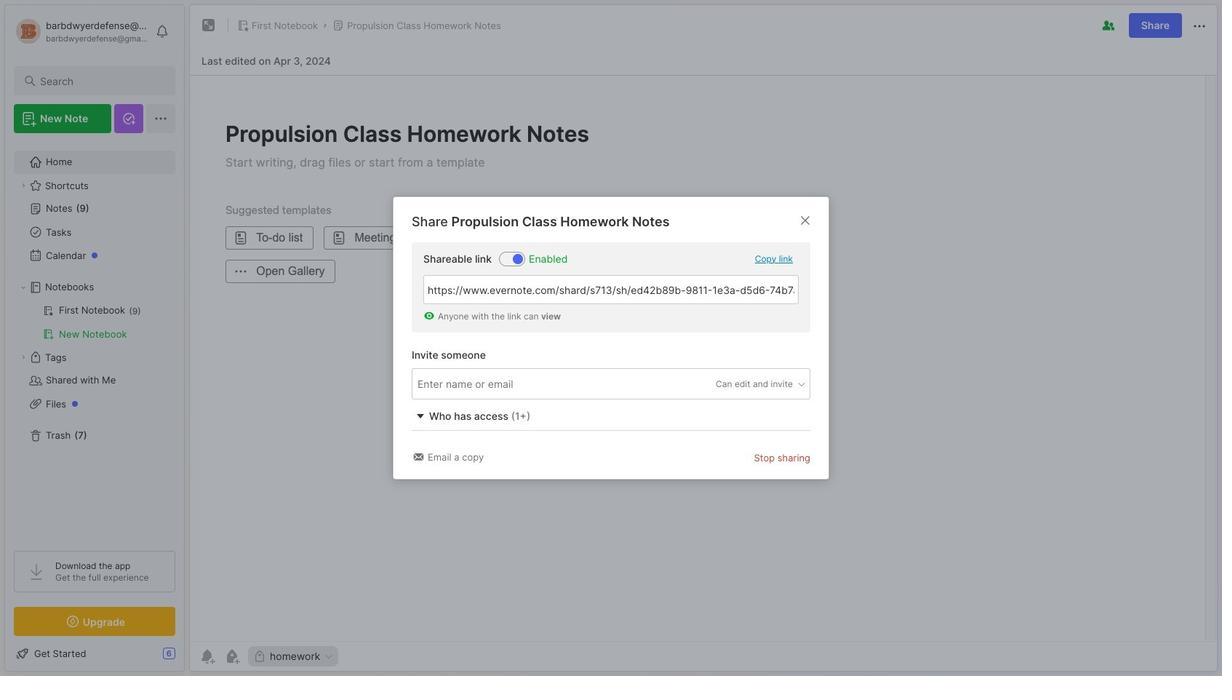 Task type: describe. For each thing, give the bounding box(es) containing it.
add tag image
[[223, 648, 241, 665]]

Select permission field
[[689, 378, 807, 391]]

expand note image
[[200, 17, 218, 34]]

close image
[[797, 212, 815, 229]]

group inside main "element"
[[14, 299, 175, 346]]

none search field inside main "element"
[[40, 72, 162, 90]]

Add tag field
[[416, 376, 591, 392]]

expand tags image
[[19, 353, 28, 362]]

Search text field
[[40, 74, 162, 88]]

tree inside main "element"
[[5, 142, 184, 538]]

shared link switcher image
[[513, 254, 523, 264]]



Task type: locate. For each thing, give the bounding box(es) containing it.
note window element
[[189, 4, 1219, 672]]

group
[[14, 299, 175, 346]]

expand notebooks image
[[19, 283, 28, 292]]

Shared URL text field
[[424, 275, 799, 304]]

tree
[[5, 142, 184, 538]]

None search field
[[40, 72, 162, 90]]

main element
[[0, 0, 189, 676]]

Note Editor text field
[[190, 75, 1218, 641]]

add a reminder image
[[199, 648, 216, 665]]



Task type: vqa. For each thing, say whether or not it's contained in the screenshot.
the expand tags image on the left of page
yes



